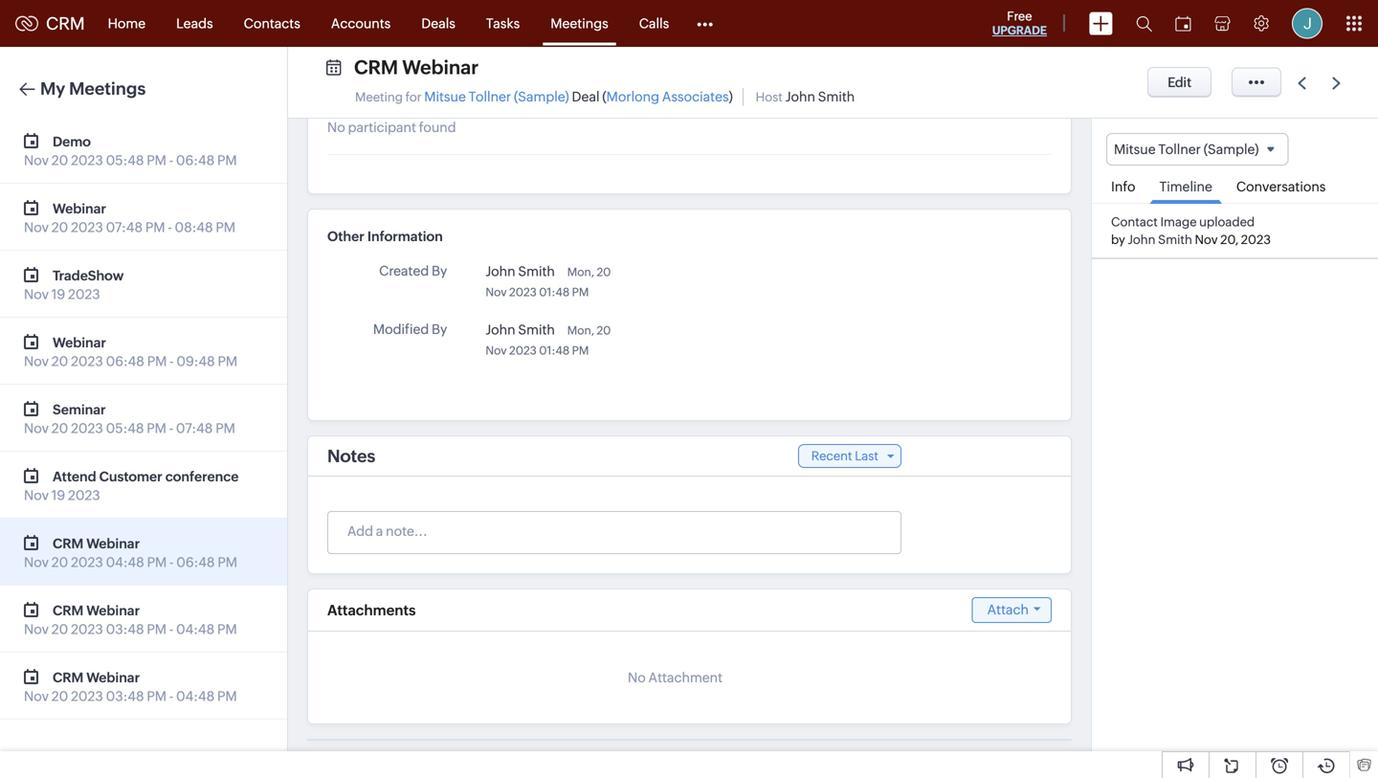 Task type: locate. For each thing, give the bounding box(es) containing it.
other information
[[327, 229, 443, 244]]

05:48 up the customer
[[106, 421, 144, 436]]

2 05:48 from the top
[[106, 421, 144, 436]]

1 19 from the top
[[52, 287, 65, 302]]

1 vertical spatial by
[[432, 322, 447, 337]]

profile element
[[1281, 0, 1335, 46]]

associates
[[662, 89, 729, 104]]

john smith for modified by
[[486, 322, 555, 338]]

1 horizontal spatial meetings
[[551, 16, 609, 31]]

1 by from the top
[[432, 263, 447, 279]]

free
[[1008, 9, 1033, 23]]

06:48 up 08:48
[[176, 153, 215, 168]]

0 vertical spatial no
[[327, 120, 345, 135]]

john smith for created by
[[486, 264, 555, 279]]

0 vertical spatial 06:48
[[176, 153, 215, 168]]

0 vertical spatial 19
[[52, 287, 65, 302]]

contact image uploaded by john smith nov 20, 2023
[[1112, 215, 1272, 247]]

nov inside demo nov 20 2023 05:48 pm - 06:48 pm
[[24, 153, 49, 168]]

1 crm webinar nov 20 2023 03:48 pm - 04:48 pm from the top
[[24, 603, 237, 637]]

2023
[[71, 153, 103, 168], [71, 220, 103, 235], [1242, 233, 1272, 247], [509, 286, 537, 299], [68, 287, 100, 302], [509, 344, 537, 357], [71, 354, 103, 369], [71, 421, 103, 436], [68, 488, 100, 503], [71, 555, 103, 570], [71, 622, 103, 637], [71, 689, 103, 704]]

accounts
[[331, 16, 391, 31]]

no
[[327, 120, 345, 135], [628, 670, 646, 686]]

2 01:48 from the top
[[539, 344, 570, 357]]

meetings up the deal
[[551, 16, 609, 31]]

john right created by
[[486, 264, 516, 279]]

0 horizontal spatial tollner
[[469, 89, 511, 104]]

demo nov 20 2023 05:48 pm - 06:48 pm
[[24, 134, 237, 168]]

0 horizontal spatial mitsue
[[424, 89, 466, 104]]

06:48
[[176, 153, 215, 168], [106, 354, 144, 369], [176, 555, 215, 570]]

0 vertical spatial (sample)
[[514, 89, 569, 104]]

- inside demo nov 20 2023 05:48 pm - 06:48 pm
[[169, 153, 173, 168]]

05:48 inside seminar nov 20 2023 05:48 pm - 07:48 pm
[[106, 421, 144, 436]]

john inside 'contact image uploaded by john smith nov 20, 2023'
[[1128, 233, 1156, 247]]

by for modified by
[[432, 322, 447, 337]]

1 vertical spatial crm webinar nov 20 2023 03:48 pm - 04:48 pm
[[24, 670, 237, 704]]

timeline link
[[1150, 166, 1223, 204]]

1 horizontal spatial 07:48
[[176, 421, 213, 436]]

mon, 20 nov 2023 01:48 pm
[[486, 266, 611, 299], [486, 324, 611, 357]]

1 vertical spatial 06:48
[[106, 354, 144, 369]]

1 vertical spatial tollner
[[1159, 142, 1202, 157]]

deals link
[[406, 0, 471, 46]]

previous record image
[[1299, 77, 1307, 90]]

contact
[[1112, 215, 1159, 230]]

(sample) up timeline "link"
[[1204, 142, 1260, 157]]

- inside webinar nov 20 2023 07:48 pm - 08:48 pm
[[168, 220, 172, 235]]

1 horizontal spatial no
[[628, 670, 646, 686]]

1 vertical spatial mon,
[[568, 324, 595, 337]]

by
[[432, 263, 447, 279], [432, 322, 447, 337]]

0 vertical spatial tollner
[[469, 89, 511, 104]]

tollner inside field
[[1159, 142, 1202, 157]]

last
[[855, 449, 879, 463]]

0 horizontal spatial (sample)
[[514, 89, 569, 104]]

1 vertical spatial 05:48
[[106, 421, 144, 436]]

tollner up timeline "link"
[[1159, 142, 1202, 157]]

20 inside demo nov 20 2023 05:48 pm - 06:48 pm
[[52, 153, 68, 168]]

2023 inside demo nov 20 2023 05:48 pm - 06:48 pm
[[71, 153, 103, 168]]

0 horizontal spatial 07:48
[[106, 220, 143, 235]]

(sample)
[[514, 89, 569, 104], [1204, 142, 1260, 157]]

1 vertical spatial 03:48
[[106, 689, 144, 704]]

20 inside webinar nov 20 2023 07:48 pm - 08:48 pm
[[52, 220, 68, 235]]

1 01:48 from the top
[[539, 286, 570, 299]]

04:48 inside crm webinar nov 20 2023 04:48 pm - 06:48 pm
[[106, 555, 144, 570]]

None button
[[1148, 67, 1212, 98]]

webinar inside webinar nov 20 2023 07:48 pm - 08:48 pm
[[53, 201, 106, 216]]

1 03:48 from the top
[[106, 622, 144, 637]]

webinar nov 20 2023 07:48 pm - 08:48 pm
[[24, 201, 236, 235]]

0 vertical spatial 04:48
[[106, 555, 144, 570]]

tradeshow nov 19 2023
[[24, 268, 124, 302]]

mon,
[[568, 266, 595, 279], [568, 324, 595, 337]]

04:48
[[106, 555, 144, 570], [176, 622, 215, 637], [176, 689, 215, 704]]

0 vertical spatial mon,
[[568, 266, 595, 279]]

2 03:48 from the top
[[106, 689, 144, 704]]

1 horizontal spatial tollner
[[1159, 142, 1202, 157]]

1 mon, 20 nov 2023 01:48 pm from the top
[[486, 266, 611, 299]]

crm webinar nov 20 2023 03:48 pm - 04:48 pm
[[24, 603, 237, 637], [24, 670, 237, 704]]

mitsue up info "link"
[[1115, 142, 1156, 157]]

upgrade
[[993, 24, 1048, 37]]

07:48 up tradeshow
[[106, 220, 143, 235]]

host john smith
[[756, 89, 855, 104]]

0 horizontal spatial no
[[327, 120, 345, 135]]

2 john smith from the top
[[486, 322, 555, 338]]

nov inside 'contact image uploaded by john smith nov 20, 2023'
[[1196, 233, 1219, 247]]

0 horizontal spatial meetings
[[69, 79, 146, 99]]

19 inside tradeshow nov 19 2023
[[52, 287, 65, 302]]

0 vertical spatial 01:48
[[539, 286, 570, 299]]

nov inside webinar nov 20 2023 07:48 pm - 08:48 pm
[[24, 220, 49, 235]]

webinar nov 20 2023 06:48 pm - 09:48 pm
[[24, 335, 238, 369]]

1 vertical spatial mitsue
[[1115, 142, 1156, 157]]

mitsue inside field
[[1115, 142, 1156, 157]]

crm
[[46, 14, 85, 33], [354, 56, 398, 79], [53, 536, 83, 552], [53, 603, 83, 619], [53, 670, 83, 686]]

01:48 for created by
[[539, 286, 570, 299]]

1 vertical spatial (sample)
[[1204, 142, 1260, 157]]

0 vertical spatial john smith
[[486, 264, 555, 279]]

calls
[[639, 16, 670, 31]]

nov inside crm webinar nov 20 2023 04:48 pm - 06:48 pm
[[24, 555, 49, 570]]

1 horizontal spatial (sample)
[[1204, 142, 1260, 157]]

20
[[52, 153, 68, 168], [52, 220, 68, 235], [597, 266, 611, 279], [597, 324, 611, 337], [52, 354, 68, 369], [52, 421, 68, 436], [52, 555, 68, 570], [52, 622, 68, 637], [52, 689, 68, 704]]

1 john smith from the top
[[486, 264, 555, 279]]

by right modified
[[432, 322, 447, 337]]

nov
[[24, 153, 49, 168], [24, 220, 49, 235], [1196, 233, 1219, 247], [486, 286, 507, 299], [24, 287, 49, 302], [486, 344, 507, 357], [24, 354, 49, 369], [24, 421, 49, 436], [24, 488, 49, 503], [24, 555, 49, 570], [24, 622, 49, 637], [24, 689, 49, 704]]

pm
[[147, 153, 167, 168], [217, 153, 237, 168], [145, 220, 165, 235], [216, 220, 236, 235], [572, 286, 589, 299], [572, 344, 589, 357], [147, 354, 167, 369], [218, 354, 238, 369], [147, 421, 167, 436], [216, 421, 235, 436], [147, 555, 167, 570], [218, 555, 237, 570], [147, 622, 167, 637], [217, 622, 237, 637], [147, 689, 167, 704], [217, 689, 237, 704]]

Add a note... field
[[328, 522, 900, 541]]

07:48 inside seminar nov 20 2023 05:48 pm - 07:48 pm
[[176, 421, 213, 436]]

07:48 inside webinar nov 20 2023 07:48 pm - 08:48 pm
[[106, 220, 143, 235]]

no for no attachment
[[628, 670, 646, 686]]

0 vertical spatial mon, 20 nov 2023 01:48 pm
[[486, 266, 611, 299]]

webinar inside webinar nov 20 2023 06:48 pm - 09:48 pm
[[53, 335, 106, 350]]

2 mon, 20 nov 2023 01:48 pm from the top
[[486, 324, 611, 357]]

06:48 inside webinar nov 20 2023 06:48 pm - 09:48 pm
[[106, 354, 144, 369]]

1 vertical spatial mon, 20 nov 2023 01:48 pm
[[486, 324, 611, 357]]

2 crm webinar nov 20 2023 03:48 pm - 04:48 pm from the top
[[24, 670, 237, 704]]

other
[[327, 229, 365, 244]]

05:48 up webinar nov 20 2023 07:48 pm - 08:48 pm
[[106, 153, 144, 168]]

1 horizontal spatial mitsue
[[1115, 142, 1156, 157]]

06:48 inside demo nov 20 2023 05:48 pm - 06:48 pm
[[176, 153, 215, 168]]

1 vertical spatial john smith
[[486, 322, 555, 338]]

by
[[1112, 233, 1126, 247]]

logo image
[[15, 16, 38, 31]]

19
[[52, 287, 65, 302], [52, 488, 65, 503]]

1 vertical spatial no
[[628, 670, 646, 686]]

deal
[[572, 89, 600, 104]]

- inside webinar nov 20 2023 06:48 pm - 09:48 pm
[[170, 354, 174, 369]]

05:48 for seminar
[[106, 421, 144, 436]]

)
[[729, 89, 733, 104]]

05:48 inside demo nov 20 2023 05:48 pm - 06:48 pm
[[106, 153, 144, 168]]

0 vertical spatial crm webinar nov 20 2023 03:48 pm - 04:48 pm
[[24, 603, 237, 637]]

1 mon, from the top
[[568, 266, 595, 279]]

(sample) left the deal
[[514, 89, 569, 104]]

0 vertical spatial 07:48
[[106, 220, 143, 235]]

meeting for mitsue tollner (sample) deal ( morlong associates )
[[355, 89, 733, 104]]

no left attachment
[[628, 670, 646, 686]]

meetings
[[551, 16, 609, 31], [69, 79, 146, 99]]

tollner
[[469, 89, 511, 104], [1159, 142, 1202, 157]]

no left participant
[[327, 120, 345, 135]]

found
[[419, 120, 456, 135]]

2 vertical spatial 06:48
[[176, 555, 215, 570]]

(sample) inside field
[[1204, 142, 1260, 157]]

08:48
[[175, 220, 213, 235]]

01:48
[[539, 286, 570, 299], [539, 344, 570, 357]]

2023 inside webinar nov 20 2023 07:48 pm - 08:48 pm
[[71, 220, 103, 235]]

01:48 for modified by
[[539, 344, 570, 357]]

05:48
[[106, 153, 144, 168], [106, 421, 144, 436]]

1 vertical spatial 07:48
[[176, 421, 213, 436]]

2 by from the top
[[432, 322, 447, 337]]

20 inside webinar nov 20 2023 06:48 pm - 09:48 pm
[[52, 354, 68, 369]]

19 inside attend customer conference nov 19 2023
[[52, 488, 65, 503]]

smith inside 'contact image uploaded by john smith nov 20, 2023'
[[1159, 233, 1193, 247]]

2023 inside tradeshow nov 19 2023
[[68, 287, 100, 302]]

0 vertical spatial meetings
[[551, 16, 609, 31]]

meetings right my
[[69, 79, 146, 99]]

1 05:48 from the top
[[106, 153, 144, 168]]

recent
[[812, 449, 853, 463]]

06:48 up seminar nov 20 2023 05:48 pm - 07:48 pm
[[106, 354, 144, 369]]

home
[[108, 16, 146, 31]]

by right created
[[432, 263, 447, 279]]

07:48 up the conference
[[176, 421, 213, 436]]

1 vertical spatial 01:48
[[539, 344, 570, 357]]

attach
[[988, 602, 1029, 618]]

tollner down tasks 'link'
[[469, 89, 511, 104]]

19 down attend
[[52, 488, 65, 503]]

0 vertical spatial 05:48
[[106, 153, 144, 168]]

webinar
[[402, 56, 479, 79], [53, 201, 106, 216], [53, 335, 106, 350], [86, 536, 140, 552], [86, 603, 140, 619], [86, 670, 140, 686]]

leads link
[[161, 0, 228, 46]]

free upgrade
[[993, 9, 1048, 37]]

0 vertical spatial by
[[432, 263, 447, 279]]

19 down tradeshow
[[52, 287, 65, 302]]

mitsue
[[424, 89, 466, 104], [1115, 142, 1156, 157]]

create menu element
[[1078, 0, 1125, 46]]

timeline
[[1160, 179, 1213, 195]]

mitsue up 'found'
[[424, 89, 466, 104]]

-
[[169, 153, 173, 168], [168, 220, 172, 235], [170, 354, 174, 369], [169, 421, 173, 436], [170, 555, 174, 570], [169, 622, 174, 637], [169, 689, 174, 704]]

1 vertical spatial 19
[[52, 488, 65, 503]]

2 19 from the top
[[52, 488, 65, 503]]

0 vertical spatial mitsue
[[424, 89, 466, 104]]

0 vertical spatial 03:48
[[106, 622, 144, 637]]

smith
[[819, 89, 855, 104], [1159, 233, 1193, 247], [518, 264, 555, 279], [518, 322, 555, 338]]

07:48
[[106, 220, 143, 235], [176, 421, 213, 436]]

2023 inside crm webinar nov 20 2023 04:48 pm - 06:48 pm
[[71, 555, 103, 570]]

06:48 down the conference
[[176, 555, 215, 570]]

john smith
[[486, 264, 555, 279], [486, 322, 555, 338]]

nov inside seminar nov 20 2023 05:48 pm - 07:48 pm
[[24, 421, 49, 436]]

crm inside crm webinar nov 20 2023 04:48 pm - 06:48 pm
[[53, 536, 83, 552]]

2 mon, from the top
[[568, 324, 595, 337]]

03:48
[[106, 622, 144, 637], [106, 689, 144, 704]]

john down contact
[[1128, 233, 1156, 247]]

meeting
[[355, 90, 403, 104]]



Task type: describe. For each thing, give the bounding box(es) containing it.
conference
[[165, 469, 239, 485]]

05:48 for demo
[[106, 153, 144, 168]]

crm webinar nov 20 2023 04:48 pm - 06:48 pm
[[24, 536, 237, 570]]

mon, for modified by
[[568, 324, 595, 337]]

by for created by
[[432, 263, 447, 279]]

nov inside webinar nov 20 2023 06:48 pm - 09:48 pm
[[24, 354, 49, 369]]

mon, 20 nov 2023 01:48 pm for modified by
[[486, 324, 611, 357]]

no participant found
[[327, 120, 456, 135]]

created
[[379, 263, 429, 279]]

demo
[[53, 134, 91, 149]]

morlong
[[607, 89, 660, 104]]

mitsue tollner (sample) link
[[424, 89, 569, 104]]

notes
[[327, 446, 376, 466]]

host
[[756, 90, 783, 104]]

mon, for created by
[[568, 266, 595, 279]]

my meetings
[[40, 79, 146, 99]]

info
[[1112, 179, 1136, 195]]

conversations link
[[1227, 166, 1336, 203]]

modified
[[373, 322, 429, 337]]

morlong associates link
[[607, 89, 729, 104]]

1 vertical spatial meetings
[[69, 79, 146, 99]]

john right host
[[786, 89, 816, 104]]

2023 inside seminar nov 20 2023 05:48 pm - 07:48 pm
[[71, 421, 103, 436]]

create menu image
[[1090, 12, 1114, 35]]

deals
[[422, 16, 456, 31]]

search image
[[1137, 15, 1153, 32]]

modified by
[[373, 322, 447, 337]]

contacts link
[[228, 0, 316, 46]]

mon, 20 nov 2023 01:48 pm for created by
[[486, 266, 611, 299]]

seminar
[[53, 402, 106, 418]]

my
[[40, 79, 65, 99]]

conversations
[[1237, 179, 1327, 195]]

calls link
[[624, 0, 685, 46]]

2023 inside webinar nov 20 2023 06:48 pm - 09:48 pm
[[71, 354, 103, 369]]

2 vertical spatial 04:48
[[176, 689, 215, 704]]

attach link
[[972, 598, 1052, 623]]

john right modified by
[[486, 322, 516, 338]]

crm link
[[15, 14, 85, 33]]

meetings link
[[536, 0, 624, 46]]

next record image
[[1333, 77, 1345, 90]]

Mitsue Tollner (Sample) field
[[1107, 133, 1289, 166]]

contacts
[[244, 16, 301, 31]]

home link
[[92, 0, 161, 46]]

nov inside attend customer conference nov 19 2023
[[24, 488, 49, 503]]

2023 inside attend customer conference nov 19 2023
[[68, 488, 100, 503]]

(
[[603, 89, 607, 104]]

1 vertical spatial 04:48
[[176, 622, 215, 637]]

06:48 inside crm webinar nov 20 2023 04:48 pm - 06:48 pm
[[176, 555, 215, 570]]

accounts link
[[316, 0, 406, 46]]

tasks
[[486, 16, 520, 31]]

crm webinar
[[354, 56, 479, 79]]

created by
[[379, 263, 447, 279]]

no for no participant found
[[327, 120, 345, 135]]

recent last
[[812, 449, 879, 463]]

attachment
[[649, 670, 723, 686]]

nov inside tradeshow nov 19 2023
[[24, 287, 49, 302]]

image
[[1161, 215, 1197, 230]]

- inside crm webinar nov 20 2023 04:48 pm - 06:48 pm
[[170, 555, 174, 570]]

20,
[[1221, 233, 1239, 247]]

profile image
[[1293, 8, 1323, 39]]

attend
[[53, 469, 96, 485]]

information
[[368, 229, 443, 244]]

info link
[[1102, 166, 1146, 203]]

calendar image
[[1176, 16, 1192, 31]]

20 inside crm webinar nov 20 2023 04:48 pm - 06:48 pm
[[52, 555, 68, 570]]

09:48
[[177, 354, 215, 369]]

attend customer conference nov 19 2023
[[24, 469, 239, 503]]

tasks link
[[471, 0, 536, 46]]

webinar inside crm webinar nov 20 2023 04:48 pm - 06:48 pm
[[86, 536, 140, 552]]

mitsue tollner (sample)
[[1115, 142, 1260, 157]]

search element
[[1125, 0, 1164, 47]]

2023 inside 'contact image uploaded by john smith nov 20, 2023'
[[1242, 233, 1272, 247]]

for
[[406, 90, 422, 104]]

Other Modules field
[[685, 8, 726, 39]]

seminar nov 20 2023 05:48 pm - 07:48 pm
[[24, 402, 235, 436]]

20 inside seminar nov 20 2023 05:48 pm - 07:48 pm
[[52, 421, 68, 436]]

customer
[[99, 469, 162, 485]]

no attachment
[[628, 670, 723, 686]]

uploaded
[[1200, 215, 1256, 230]]

- inside seminar nov 20 2023 05:48 pm - 07:48 pm
[[169, 421, 173, 436]]

leads
[[176, 16, 213, 31]]

tradeshow
[[53, 268, 124, 283]]

attachments
[[327, 602, 416, 619]]

participant
[[348, 120, 416, 135]]



Task type: vqa. For each thing, say whether or not it's contained in the screenshot.
04:48 inside the Crm Webinar Nov 20 2023 04:48 Pm - 06:48 Pm
yes



